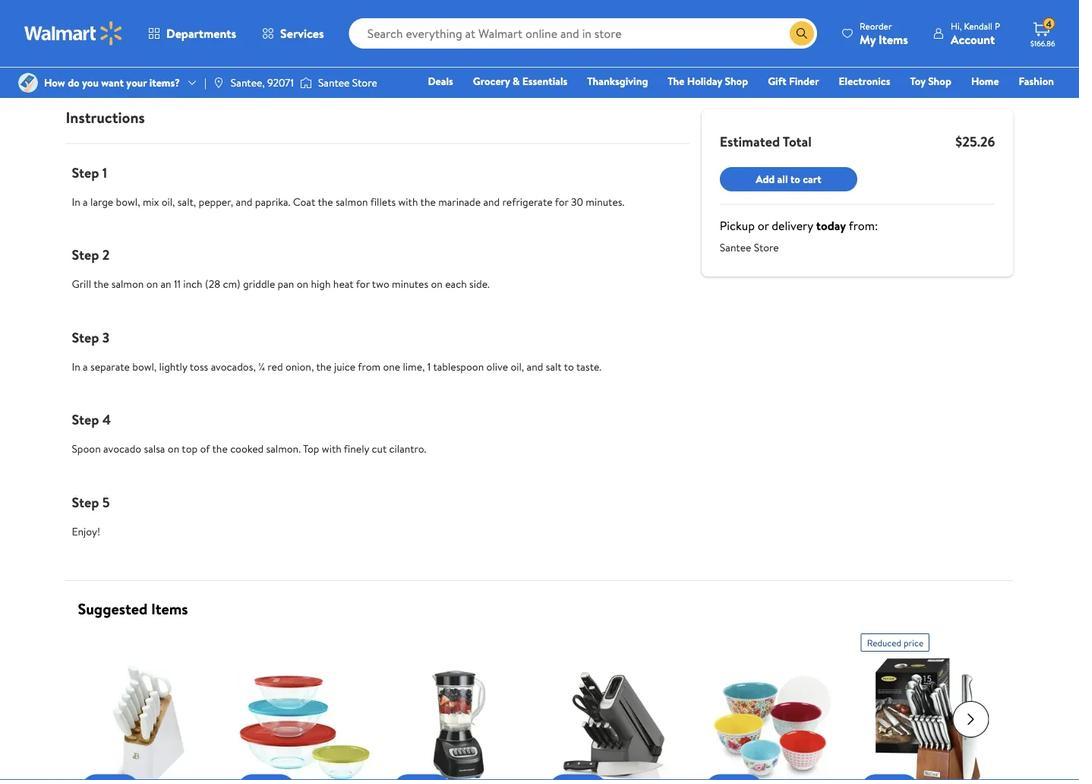 Task type: locate. For each thing, give the bounding box(es) containing it.
1 shop from the left
[[725, 74, 749, 89]]

hamilton beach smoothie blender, 48 oz. jar, 12 blending functions, black, 50180f image
[[393, 658, 528, 780]]

1 vertical spatial a
[[83, 359, 88, 374]]

2 a from the top
[[83, 359, 88, 374]]

the left the cooked
[[212, 441, 228, 456]]

step for step 5
[[72, 493, 99, 512]]

1 vertical spatial bowl,
[[132, 359, 157, 374]]

0 vertical spatial in
[[72, 194, 80, 209]]

departments button
[[135, 15, 249, 52]]

Walmart Site-Wide search field
[[349, 18, 818, 49]]

stock
[[647, 9, 669, 22]]

and right 'marinade'
[[484, 194, 500, 209]]

1 horizontal spatial oil,
[[511, 359, 525, 374]]

step
[[72, 163, 99, 182], [72, 245, 99, 264], [72, 328, 99, 347], [72, 410, 99, 429], [72, 493, 99, 512]]

one debit link
[[932, 94, 997, 111]]

oil, right olive
[[511, 359, 525, 374]]

step for step 3
[[72, 328, 99, 347]]

to right salt
[[564, 359, 574, 374]]

and left salt
[[527, 359, 544, 374]]

from:
[[849, 217, 879, 234]]

items?
[[149, 75, 180, 90]]

pickup or delivery today from: santee store
[[720, 217, 879, 255]]

0 vertical spatial store
[[352, 75, 378, 90]]

bowl, for 1
[[116, 194, 140, 209]]

1 vertical spatial items
[[151, 598, 188, 620]]

1 horizontal spatial for
[[356, 276, 370, 291]]

2 shop from the left
[[929, 74, 952, 89]]

step 1
[[72, 163, 107, 182]]

1 vertical spatial for
[[555, 194, 569, 209]]

departments
[[166, 25, 236, 42]]

in for step 1
[[72, 194, 80, 209]]

2 horizontal spatial for
[[555, 194, 569, 209]]

the pioneer woman melamine mixing bowl set, 10-piece set, petal party image
[[705, 658, 840, 780]]

santee,
[[231, 75, 265, 90]]

¼
[[258, 359, 265, 374]]

next slide for suggested items list image
[[953, 701, 990, 738]]

how do you want your items?
[[44, 75, 180, 90]]

in down the step 3
[[72, 359, 80, 374]]

of
[[637, 9, 645, 22], [200, 441, 210, 456]]

1 horizontal spatial and
[[484, 194, 500, 209]]

0 horizontal spatial  image
[[18, 73, 38, 93]]

minutes
[[392, 276, 429, 291]]

1 horizontal spatial 4
[[1047, 17, 1053, 30]]

0 horizontal spatial santee
[[318, 75, 350, 90]]

step for step 1
[[72, 163, 99, 182]]

deals
[[428, 74, 454, 89]]

1 step from the top
[[72, 163, 99, 182]]

cm)
[[223, 276, 241, 291]]

cooked
[[230, 441, 264, 456]]

30
[[572, 194, 584, 209]]

salmon left an
[[111, 276, 144, 291]]

1 vertical spatial santee
[[720, 240, 752, 255]]

1 vertical spatial in
[[72, 359, 80, 374]]

search icon image
[[796, 27, 809, 40]]

grill the salmon on an 11 inch (28 cm) griddle pan on high heat for two minutes on each side.
[[72, 276, 490, 291]]

 image
[[213, 77, 225, 89]]

1 horizontal spatial items
[[879, 31, 909, 47]]

an
[[161, 276, 171, 291]]

out of stock
[[619, 9, 669, 22]]

spoon
[[72, 441, 101, 456]]

step up spoon
[[72, 410, 99, 429]]

1 vertical spatial to
[[564, 359, 574, 374]]

1 up large
[[102, 163, 107, 182]]

oil,
[[162, 194, 175, 209], [511, 359, 525, 374]]

suggested items
[[78, 598, 188, 620]]

in
[[72, 194, 80, 209], [72, 359, 80, 374]]

to right all
[[791, 172, 801, 187]]

 image
[[18, 73, 38, 93], [300, 75, 312, 90]]

1 horizontal spatial to
[[791, 172, 801, 187]]

and right pepper,
[[236, 194, 253, 209]]

ninja foodi neverdull 10-piece essential knife system with sharpener, stainless steel, k12010 image
[[549, 658, 684, 780]]

hi, kendall p account
[[951, 19, 1001, 47]]

0 vertical spatial a
[[83, 194, 88, 209]]

add all to cart button
[[720, 167, 858, 192]]

toy shop
[[911, 74, 952, 89]]

|
[[204, 75, 207, 90]]

a left large
[[83, 194, 88, 209]]

olive
[[487, 359, 508, 374]]

step for step 4
[[72, 410, 99, 429]]

heat
[[333, 276, 354, 291]]

delivery
[[772, 217, 814, 234]]

santee
[[318, 75, 350, 90], [720, 240, 752, 255]]

step up large
[[72, 163, 99, 182]]

0 vertical spatial to
[[791, 172, 801, 187]]

each
[[446, 276, 467, 291]]

2 vertical spatial for
[[356, 276, 370, 291]]

1 vertical spatial store
[[754, 240, 779, 255]]

to
[[791, 172, 801, 187], [564, 359, 574, 374]]

santee down pickup
[[720, 240, 752, 255]]

p
[[995, 19, 1001, 32]]

1 vertical spatial 1
[[428, 359, 431, 374]]

essentials
[[523, 74, 568, 89]]

0 vertical spatial santee
[[318, 75, 350, 90]]

4 up $166.86
[[1047, 17, 1053, 30]]

bowl, for 3
[[132, 359, 157, 374]]

toss
[[190, 359, 208, 374]]

4 step from the top
[[72, 410, 99, 429]]

reduced
[[867, 636, 902, 649]]

1 a from the top
[[83, 194, 88, 209]]

shop right toy
[[929, 74, 952, 89]]

1 vertical spatial salmon
[[111, 276, 144, 291]]

lemons, 2 lb bag image
[[66, 0, 99, 30]]

1 horizontal spatial 1
[[428, 359, 431, 374]]

in left large
[[72, 194, 80, 209]]

for
[[200, 15, 214, 30], [555, 194, 569, 209], [356, 276, 370, 291]]

salmon.
[[266, 441, 301, 456]]

with right top
[[322, 441, 342, 456]]

1 horizontal spatial santee
[[720, 240, 752, 255]]

0 horizontal spatial items
[[151, 598, 188, 620]]

1 horizontal spatial with
[[399, 194, 418, 209]]

salmon left fillets at the left of page
[[336, 194, 368, 209]]

a for step 3
[[83, 359, 88, 374]]

top
[[182, 441, 198, 456]]

 image left how
[[18, 73, 38, 93]]

store left deals
[[352, 75, 378, 90]]

2 in from the top
[[72, 359, 80, 374]]

juice
[[334, 359, 356, 374]]

0 horizontal spatial 4
[[102, 410, 111, 429]]

2 step from the top
[[72, 245, 99, 264]]

1 vertical spatial 4
[[102, 410, 111, 429]]

1 in from the top
[[72, 194, 80, 209]]

5 step from the top
[[72, 493, 99, 512]]

garnish
[[216, 15, 249, 30]]

on
[[146, 276, 158, 291], [297, 276, 309, 291], [431, 276, 443, 291], [168, 441, 180, 456]]

fashion link
[[1013, 73, 1062, 89]]

3 step from the top
[[72, 328, 99, 347]]

salt,
[[178, 194, 196, 209]]

pickup
[[720, 217, 755, 234]]

1 horizontal spatial shop
[[929, 74, 952, 89]]

store inside pickup or delivery today from: santee store
[[754, 240, 779, 255]]

1 horizontal spatial of
[[637, 9, 645, 22]]

cilantro, chopped for garnish
[[117, 15, 249, 30]]

spoon avocado salsa on top of the cooked salmon. top with finely cut cilantro.
[[72, 441, 427, 456]]

the left 'marinade'
[[421, 194, 436, 209]]

on left top
[[168, 441, 180, 456]]

1 horizontal spatial salmon
[[336, 194, 368, 209]]

0 vertical spatial bowl,
[[116, 194, 140, 209]]

thanksgiving link
[[581, 73, 655, 89]]

0 horizontal spatial for
[[200, 15, 214, 30]]

for left 30
[[555, 194, 569, 209]]

the
[[668, 74, 685, 89]]

mccook mc29 15-piece kitchen cutlery knife block set built-in sharpener stainless steel image
[[861, 658, 996, 780]]

items right my
[[879, 31, 909, 47]]

step left 2
[[72, 245, 99, 264]]

0 horizontal spatial store
[[352, 75, 378, 90]]

with
[[399, 194, 418, 209], [322, 441, 342, 456]]

0 vertical spatial of
[[637, 9, 645, 22]]

0 horizontal spatial with
[[322, 441, 342, 456]]

electronics
[[839, 74, 891, 89]]

electronics link
[[833, 73, 898, 89]]

0 horizontal spatial salmon
[[111, 276, 144, 291]]

items
[[879, 31, 909, 47], [151, 598, 188, 620]]

0 vertical spatial oil,
[[162, 194, 175, 209]]

1 right lime, at the left
[[428, 359, 431, 374]]

or
[[758, 217, 769, 234]]

0 horizontal spatial to
[[564, 359, 574, 374]]

0 vertical spatial with
[[399, 194, 418, 209]]

product group
[[861, 628, 996, 780]]

0 vertical spatial for
[[200, 15, 214, 30]]

of right "out"
[[637, 9, 645, 22]]

shop right holiday
[[725, 74, 749, 89]]

gift finder link
[[762, 73, 826, 89]]

step left the 5
[[72, 493, 99, 512]]

onion,
[[286, 359, 314, 374]]

one debit
[[938, 95, 990, 110]]

1 horizontal spatial store
[[754, 240, 779, 255]]

for left two
[[356, 276, 370, 291]]

 image right 92071
[[300, 75, 312, 90]]

1 vertical spatial with
[[322, 441, 342, 456]]

of right top
[[200, 441, 210, 456]]

gift finder
[[768, 74, 820, 89]]

for left garnish
[[200, 15, 214, 30]]

bowl, left mix on the left of page
[[116, 194, 140, 209]]

0 vertical spatial items
[[879, 31, 909, 47]]

0 vertical spatial 1
[[102, 163, 107, 182]]

store down or
[[754, 240, 779, 255]]

92071
[[268, 75, 294, 90]]

with right fillets at the left of page
[[399, 194, 418, 209]]

pepper,
[[199, 194, 233, 209]]

0 horizontal spatial shop
[[725, 74, 749, 89]]

step left the 3
[[72, 328, 99, 347]]

pan
[[278, 276, 294, 291]]

bowl,
[[116, 194, 140, 209], [132, 359, 157, 374]]

avocados,
[[211, 359, 256, 374]]

Search search field
[[349, 18, 818, 49]]

cart
[[804, 172, 822, 187]]

to inside button
[[791, 172, 801, 187]]

4 up avocado
[[102, 410, 111, 429]]

all
[[778, 172, 788, 187]]

items right suggested
[[151, 598, 188, 620]]

santee right 92071
[[318, 75, 350, 90]]

out
[[619, 9, 635, 22]]

1 horizontal spatial  image
[[300, 75, 312, 90]]

oil, right mix on the left of page
[[162, 194, 175, 209]]

1 vertical spatial of
[[200, 441, 210, 456]]

bowl, left lightly
[[132, 359, 157, 374]]

two
[[372, 276, 390, 291]]

a left separate
[[83, 359, 88, 374]]



Task type: vqa. For each thing, say whether or not it's contained in the screenshot.
Hi, Jeremy M Account
no



Task type: describe. For each thing, give the bounding box(es) containing it.
cilantro,
[[117, 15, 155, 30]]

do
[[68, 75, 80, 90]]

on left each
[[431, 276, 443, 291]]

0 horizontal spatial oil,
[[162, 194, 175, 209]]

side.
[[470, 276, 490, 291]]

want
[[101, 75, 124, 90]]

items inside reorder my items
[[879, 31, 909, 47]]

0 horizontal spatial 1
[[102, 163, 107, 182]]

you
[[82, 75, 99, 90]]

salsa
[[144, 441, 165, 456]]

inch
[[183, 276, 203, 291]]

on left an
[[146, 276, 158, 291]]

debit
[[964, 95, 990, 110]]

11
[[174, 276, 181, 291]]

walmart+
[[1009, 95, 1055, 110]]

registry
[[880, 95, 919, 110]]

griddle
[[243, 276, 275, 291]]

suggested
[[78, 598, 148, 620]]

services button
[[249, 15, 337, 52]]

high
[[311, 276, 331, 291]]

step 2
[[72, 245, 110, 264]]

grocery & essentials link
[[466, 73, 575, 89]]

avocado
[[103, 441, 141, 456]]

grill
[[72, 276, 91, 291]]

taste.
[[577, 359, 602, 374]]

reduced price
[[867, 636, 924, 649]]

home
[[972, 74, 1000, 89]]

home link
[[965, 73, 1007, 89]]

2 horizontal spatial and
[[527, 359, 544, 374]]

(28
[[205, 276, 220, 291]]

2
[[102, 245, 110, 264]]

lime,
[[403, 359, 425, 374]]

cut
[[372, 441, 387, 456]]

the right coat
[[318, 194, 333, 209]]

kendall
[[965, 19, 993, 32]]

beautiful 12 piece knife block set with soft-grip ergonomic handles white and gold by drew barrymore image
[[81, 658, 216, 780]]

total
[[783, 132, 812, 151]]

&
[[513, 74, 520, 89]]

lightly
[[159, 359, 187, 374]]

large
[[90, 194, 113, 209]]

grocery & essentials
[[473, 74, 568, 89]]

finder
[[790, 74, 820, 89]]

separate
[[90, 359, 130, 374]]

from
[[358, 359, 381, 374]]

step for step 2
[[72, 245, 99, 264]]

 image for santee store
[[300, 75, 312, 90]]

santee store
[[318, 75, 378, 90]]

marinade
[[439, 194, 481, 209]]

fillets
[[371, 194, 396, 209]]

top
[[303, 441, 320, 456]]

estimated
[[720, 132, 781, 151]]

pyrex mixing bowl, glass, 8-piece image
[[237, 658, 372, 780]]

reorder
[[860, 19, 893, 32]]

santee inside pickup or delivery today from: santee store
[[720, 240, 752, 255]]

step 4
[[72, 410, 111, 429]]

$166.86
[[1031, 38, 1056, 48]]

$25.26
[[956, 132, 996, 151]]

chopped
[[157, 15, 198, 30]]

0 horizontal spatial of
[[200, 441, 210, 456]]

the right grill
[[94, 276, 109, 291]]

tablespoon
[[433, 359, 484, 374]]

refrigerate
[[503, 194, 553, 209]]

estimated total
[[720, 132, 812, 151]]

your
[[126, 75, 147, 90]]

the left juice
[[316, 359, 332, 374]]

0 vertical spatial 4
[[1047, 17, 1053, 30]]

a for step 1
[[83, 194, 88, 209]]

0 horizontal spatial and
[[236, 194, 253, 209]]

1 vertical spatial oil,
[[511, 359, 525, 374]]

walmart image
[[24, 21, 123, 46]]

how
[[44, 75, 65, 90]]

5
[[102, 493, 110, 512]]

mix
[[143, 194, 159, 209]]

finely
[[344, 441, 370, 456]]

red
[[268, 359, 283, 374]]

add all to cart
[[756, 172, 822, 187]]

registry link
[[873, 94, 925, 111]]

instructions
[[66, 107, 145, 128]]

account
[[951, 31, 996, 47]]

0 vertical spatial salmon
[[336, 194, 368, 209]]

in for step 3
[[72, 359, 80, 374]]

salt
[[546, 359, 562, 374]]

santee, 92071
[[231, 75, 294, 90]]

on right the pan
[[297, 276, 309, 291]]

walmart+ link
[[1003, 94, 1062, 111]]

deals link
[[421, 73, 460, 89]]

today
[[817, 217, 847, 234]]

holiday
[[688, 74, 723, 89]]

in a separate bowl, lightly toss avocados, ¼ red onion, the juice from one lime, 1 tablespoon olive oil, and salt to taste.
[[72, 359, 602, 374]]

step 3
[[72, 328, 110, 347]]

 image for how do you want your items?
[[18, 73, 38, 93]]

the holiday shop
[[668, 74, 749, 89]]

my
[[860, 31, 876, 47]]

reorder my items
[[860, 19, 909, 47]]

hi,
[[951, 19, 963, 32]]

fashion registry
[[880, 74, 1055, 110]]



